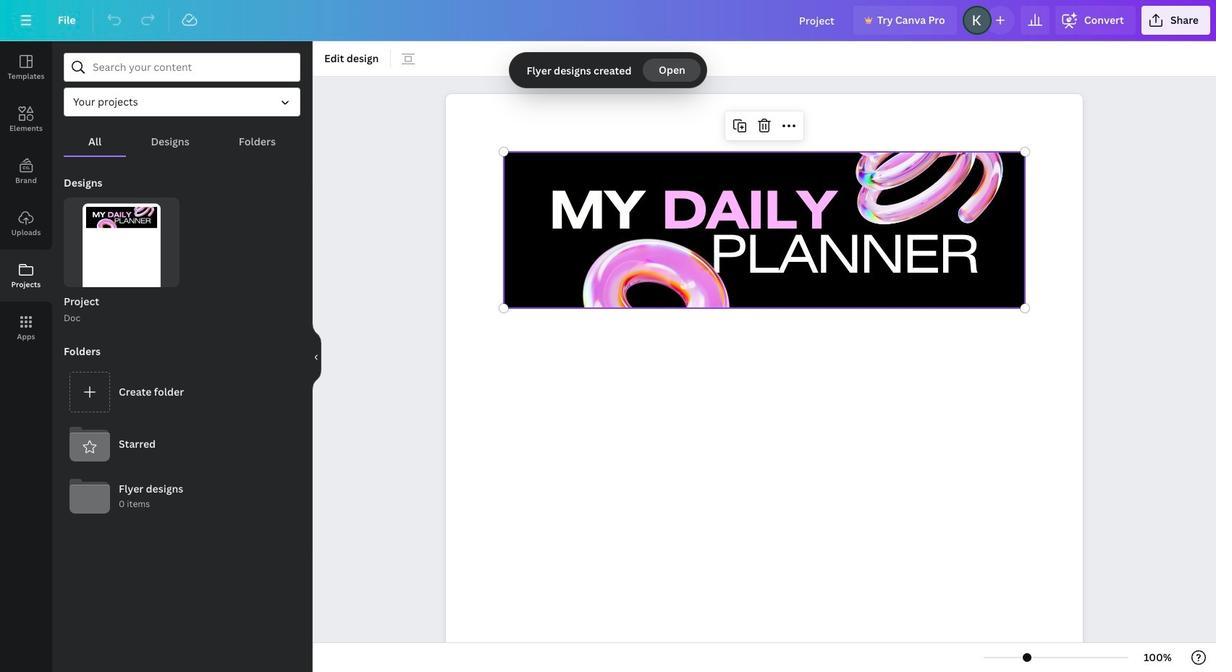 Task type: describe. For each thing, give the bounding box(es) containing it.
main menu bar
[[0, 0, 1217, 41]]

Search your content search field
[[93, 54, 291, 81]]

hide image
[[312, 322, 322, 392]]

Design title text field
[[788, 6, 848, 35]]

Zoom button
[[1135, 647, 1182, 670]]



Task type: vqa. For each thing, say whether or not it's contained in the screenshot.
Magic
no



Task type: locate. For each thing, give the bounding box(es) containing it.
group
[[64, 198, 179, 326], [64, 198, 179, 314]]

None text field
[[446, 86, 1083, 673]]

Select ownership filter button
[[64, 88, 301, 117]]

status
[[509, 53, 707, 88]]

side panel tab list
[[0, 41, 52, 354]]



